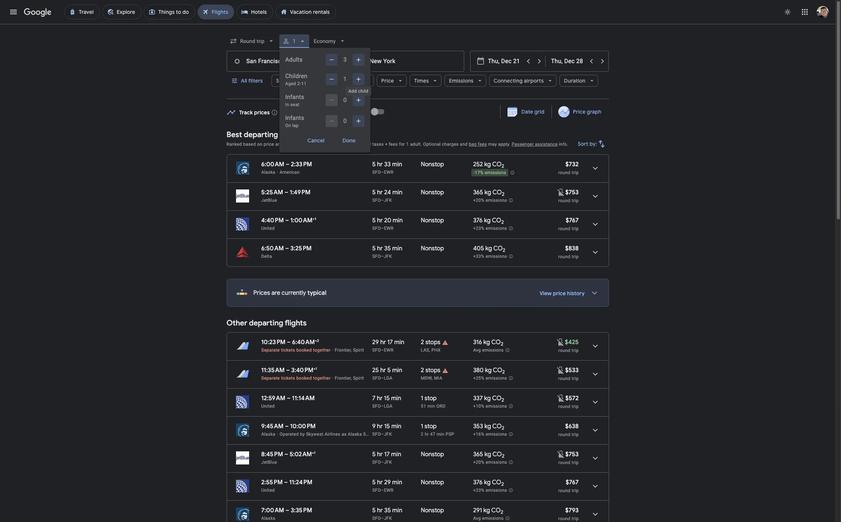 Task type: locate. For each thing, give the bounding box(es) containing it.
2 for 3:25 pm
[[503, 247, 506, 253]]

0 vertical spatial total duration 5 hr 35 min. element
[[373, 245, 421, 253]]

nonstop flight. element for 2:33 pm
[[421, 161, 444, 169]]

0 vertical spatial departing
[[244, 130, 278, 139]]

united for 2:55 pm
[[261, 488, 275, 493]]

jfk down 5 hr 29 min sfo – ewr
[[384, 516, 392, 521]]

hr for 1:00 am
[[377, 217, 383, 224]]

0 vertical spatial together
[[313, 348, 331, 353]]

united
[[261, 226, 275, 231], [261, 404, 275, 409], [261, 488, 275, 493]]

1 +23% emissions from the top
[[473, 226, 507, 231]]

0 vertical spatial avg
[[473, 348, 481, 353]]

hr for 11:14 am
[[377, 395, 383, 402]]

ewr for 17
[[384, 348, 394, 353]]

sfo inside 5 hr 20 min sfo – ewr
[[373, 226, 381, 231]]

main menu image
[[9, 7, 18, 16]]

1 vertical spatial avg
[[473, 516, 481, 521]]

2 separate tickets booked together from the top
[[261, 376, 331, 381]]

7 trip from the top
[[572, 404, 579, 409]]

1 separate tickets booked together from the top
[[261, 348, 331, 353]]

emissions down -17% emissions
[[486, 198, 507, 203]]

1 avg emissions from the top
[[473, 348, 504, 353]]

hr inside 9 hr 15 min sfo – jfk
[[377, 423, 383, 430]]

– inside the 7:00 am – 3:35 pm alaska
[[286, 507, 289, 514]]

1 up adults
[[293, 38, 296, 44]]

sfo
[[373, 170, 381, 175], [373, 198, 381, 203], [373, 226, 381, 231], [373, 254, 381, 259], [373, 348, 381, 353], [373, 376, 381, 381], [373, 404, 381, 409], [373, 432, 381, 437], [373, 460, 381, 465], [373, 488, 381, 493], [373, 516, 381, 521]]

price inside button
[[573, 108, 586, 115]]

stop
[[425, 395, 437, 402], [425, 423, 437, 430]]

jfk down 24 on the top of the page
[[384, 198, 392, 203]]

5 for 5:02 am
[[373, 451, 376, 458]]

ord
[[437, 404, 446, 409]]

1 2 stops from the top
[[421, 339, 441, 346]]

co for 11:14 am
[[492, 395, 502, 402]]

1 inside 1 stop 51 min ord
[[421, 395, 423, 402]]

sfo inside 25 hr 5 min sfo – lga
[[373, 376, 381, 381]]

1 vertical spatial ,
[[432, 376, 433, 381]]

co for 3:25 pm
[[494, 245, 503, 252]]

1 vertical spatial airlines
[[325, 432, 341, 437]]

, inside layover (1 of 2) is a 2 hr 22 min layover at chicago midway international airport in chicago. layover (2 of 2) is a 12 hr 25 min overnight layover at miami international airport in miami. element
[[432, 376, 433, 381]]

hr
[[377, 161, 383, 168], [377, 189, 383, 196], [377, 217, 383, 224], [377, 245, 383, 252], [380, 339, 386, 346], [381, 367, 386, 374], [377, 395, 383, 402], [377, 423, 383, 430], [425, 432, 429, 437], [377, 451, 383, 458], [377, 479, 383, 486], [377, 507, 383, 514]]

376 kg co 2
[[473, 217, 504, 225], [473, 479, 504, 487]]

min for 3:25 pm
[[393, 245, 403, 252]]

0 horizontal spatial prices
[[254, 289, 270, 297]]

1 vertical spatial spirit
[[353, 376, 364, 381]]

11 round from the top
[[559, 516, 571, 521]]

flight details. leaves san francisco international airport at 6:50 am on thursday, december 21 and arrives at john f. kennedy international airport at 3:25 pm on thursday, december 21. image
[[587, 243, 604, 261]]

sfo inside 5 hr 29 min sfo – ewr
[[373, 488, 381, 493]]

1 vertical spatial 365
[[473, 451, 483, 458]]

2 0 from the top
[[344, 117, 347, 124]]

co right 316
[[492, 339, 501, 346]]

3 jfk from the top
[[384, 432, 392, 437]]

2-
[[297, 81, 301, 86]]

0 vertical spatial separate tickets booked together. this trip includes tickets from multiple airlines. missed connections may be protected by kiwi.com.. element
[[261, 348, 331, 353]]

2 frontier, from the top
[[335, 376, 352, 381]]

co down +16% emissions
[[493, 451, 502, 458]]

0 horizontal spatial price
[[382, 77, 394, 84]]

$638
[[565, 423, 579, 430]]

round inside $838 round trip
[[559, 254, 571, 259]]

total duration 7 hr 15 min. element
[[373, 395, 421, 403]]

0 horizontal spatial and
[[275, 142, 283, 147]]

round down $753 text field
[[559, 198, 571, 203]]

nonstop flight. element for 3:25 pm
[[421, 245, 444, 253]]

sfo for 2:33 pm
[[373, 170, 381, 175]]

round inside $638 round trip
[[559, 432, 571, 437]]

4 round from the top
[[559, 254, 571, 259]]

min inside 5 hr 17 min sfo – jfk
[[391, 451, 401, 458]]

1 inside number of passengers dialog
[[344, 75, 347, 83]]

delta
[[261, 254, 272, 259]]

co inside 353 kg co 2
[[493, 423, 502, 430]]

filters
[[248, 77, 263, 84]]

0 vertical spatial +23% emissions
[[473, 226, 507, 231]]

767 US dollars text field
[[566, 217, 579, 224]]

infants in seat
[[285, 93, 304, 107]]

1 vertical spatial 17
[[384, 451, 390, 458]]

min for 1:49 pm
[[393, 189, 403, 196]]

1 vertical spatial +20%
[[473, 460, 485, 465]]

0 vertical spatial avg emissions
[[473, 348, 504, 353]]

kg inside 405 kg co 2
[[486, 245, 492, 252]]

2 for 6:40 am
[[501, 341, 504, 347]]

1 tickets from the top
[[281, 348, 295, 353]]

– inside 4:40 pm – 1:00 am + 1
[[285, 217, 289, 224]]

min inside 7 hr 15 min sfo – lga
[[391, 395, 402, 402]]

2 +23% from the top
[[473, 488, 485, 493]]

airlines
[[310, 77, 329, 84], [325, 432, 341, 437]]

5 round trip from the top
[[559, 460, 579, 465]]

– inside 5 hr 24 min sfo – jfk
[[381, 198, 384, 203]]

337
[[473, 395, 483, 402]]

stops
[[276, 77, 290, 84]]

+23% emissions
[[473, 226, 507, 231], [473, 488, 507, 493]]

0 vertical spatial 5 hr 35 min sfo – jfk
[[373, 245, 403, 259]]

2 right 316
[[501, 341, 504, 347]]

main content containing best departing flights
[[227, 103, 609, 522]]

2 together from the top
[[313, 376, 331, 381]]

best
[[227, 130, 242, 139]]

1 vertical spatial flights
[[285, 318, 307, 328]]

kg inside 252 kg co 2
[[485, 161, 491, 168]]

2 stops flight. element
[[421, 339, 441, 347], [421, 367, 441, 375]]

2 for 3:35 pm
[[501, 509, 504, 515]]

include
[[338, 142, 353, 147]]

hr inside 29 hr 17 min sfo – ewr
[[380, 339, 386, 346]]

1 horizontal spatial price
[[553, 290, 566, 297]]

17 inside 5 hr 17 min sfo – jfk
[[384, 451, 390, 458]]

1 vertical spatial 5 hr 35 min sfo – jfk
[[373, 507, 403, 521]]

hr inside 5 hr 20 min sfo – ewr
[[377, 217, 383, 224]]

prices are currently typical
[[254, 289, 327, 297]]

2 left 47
[[421, 432, 424, 437]]

7 nonstop from the top
[[421, 507, 444, 514]]

emissions down 337 kg co 2 in the bottom of the page
[[486, 404, 507, 409]]

1 trip from the top
[[572, 170, 579, 175]]

stop inside 1 stop 51 min ord
[[425, 395, 437, 402]]

2 up 405 kg co 2
[[502, 219, 504, 225]]

$572
[[566, 395, 579, 402]]

total duration 5 hr 35 min. element for 291
[[373, 507, 421, 515]]

2 frontier, spirit from the top
[[335, 376, 364, 381]]

+ inside 8:45 pm – 5:02 am + 1
[[312, 450, 314, 455]]

4 jfk from the top
[[384, 460, 392, 465]]

2 inside 291 kg co 2
[[501, 509, 504, 515]]

ewr for 20
[[384, 226, 394, 231]]

0 vertical spatial 17
[[388, 339, 393, 346]]

2 +23% emissions from the top
[[473, 488, 507, 493]]

stop for 9 hr 15 min
[[425, 423, 437, 430]]

1 vertical spatial $753
[[566, 451, 579, 458]]

2 inside 252 kg co 2
[[502, 163, 505, 169]]

kg for 1:00 am
[[484, 217, 491, 224]]

main content
[[227, 103, 609, 522]]

1 vertical spatial infants
[[285, 114, 304, 121]]

1 0 from the top
[[344, 96, 347, 104]]

– inside 2:55 pm – 11:24 pm united
[[284, 479, 288, 486]]

spirit left 25 hr 5 min sfo – lga
[[353, 376, 364, 381]]

avg emissions for 316
[[473, 348, 504, 353]]

trip down $572
[[572, 404, 579, 409]]

2 tickets from the top
[[281, 376, 295, 381]]

round down $793 text field
[[559, 516, 571, 521]]

$767
[[566, 217, 579, 224], [566, 479, 579, 486]]

price
[[264, 142, 274, 147], [553, 290, 566, 297]]

prices
[[323, 142, 337, 147], [254, 289, 270, 297]]

bag fees button
[[469, 142, 487, 147]]

2 inside 353 kg co 2
[[502, 425, 505, 431]]

1 nonstop flight. element from the top
[[421, 161, 444, 169]]

loading results progress bar
[[0, 24, 836, 25]]

1 vertical spatial united
[[261, 404, 275, 409]]

leaves san francisco international airport at 6:00 am on thursday, december 21 and arrives at newark liberty international airport at 2:33 pm on thursday, december 21. element
[[261, 161, 312, 168]]

round down 753 us dollars text field
[[559, 460, 571, 465]]

1 fees from the left
[[389, 142, 398, 147]]

1 horizontal spatial ,
[[432, 376, 433, 381]]

separate tickets booked together. this trip includes tickets from multiple airlines. missed connections may be protected by kiwi.com.. element
[[261, 348, 331, 353], [261, 376, 331, 381]]

0 vertical spatial airlines
[[310, 77, 329, 84]]

– inside 10:23 pm – 6:40 am + 2
[[287, 339, 291, 346]]

5:25 am
[[261, 189, 283, 196]]

history
[[567, 290, 585, 297]]

1 horizontal spatial price
[[573, 108, 586, 115]]

hr for 11:24 pm
[[377, 479, 383, 486]]

jfk inside 5 hr 17 min sfo – jfk
[[384, 460, 392, 465]]

min down 5 hr 20 min sfo – ewr
[[393, 245, 403, 252]]

total duration 5 hr 35 min. element down 5 hr 20 min sfo – ewr
[[373, 245, 421, 253]]

0 vertical spatial +23%
[[473, 226, 485, 231]]

4:40 pm
[[261, 217, 284, 224]]

767 US dollars text field
[[566, 479, 579, 486]]

1 vertical spatial price
[[553, 290, 566, 297]]

1 vertical spatial booked
[[297, 376, 312, 381]]

leaves san francisco international airport at 6:50 am on thursday, december 21 and arrives at john f. kennedy international airport at 3:25 pm on thursday, december 21. element
[[261, 245, 312, 252]]

2 and from the left
[[460, 142, 468, 147]]

jfk
[[384, 198, 392, 203], [384, 254, 392, 259], [384, 432, 392, 437], [384, 460, 392, 465], [384, 516, 392, 521]]

0 vertical spatial stop
[[425, 395, 437, 402]]

1 vertical spatial frontier,
[[335, 376, 352, 381]]

5 inside 5 hr 17 min sfo – jfk
[[373, 451, 376, 458]]

ewr inside 5 hr 33 min sfo – ewr
[[384, 170, 394, 175]]

sfo down 5 hr 20 min sfo – ewr
[[373, 254, 381, 259]]

duration
[[564, 77, 586, 84]]

nonstop flight. element for 5:02 am
[[421, 451, 444, 459]]

price inside popup button
[[382, 77, 394, 84]]

fees left for at top left
[[389, 142, 398, 147]]

5 inside 5 hr 29 min sfo – ewr
[[373, 479, 376, 486]]

1
[[293, 38, 296, 44], [344, 75, 347, 83], [406, 142, 409, 147], [315, 216, 316, 221], [316, 366, 317, 371], [421, 395, 423, 402], [421, 423, 423, 430], [314, 450, 316, 455]]

ewr inside 5 hr 29 min sfo – ewr
[[384, 488, 394, 493]]

Arrival time: 11:24 PM. text field
[[289, 479, 313, 486]]

kg inside 337 kg co 2
[[485, 395, 491, 402]]

flight details. leaves san francisco international airport at 9:45 am on thursday, december 21 and arrives at john f. kennedy international airport at 10:00 pm on thursday, december 21. image
[[587, 421, 604, 439]]

Departure time: 2:55 PM. text field
[[261, 479, 283, 486]]

kg for 6:40 am
[[484, 339, 490, 346]]

total duration 9 hr 15 min. element
[[373, 423, 421, 431]]

separate tickets booked together
[[261, 348, 331, 353], [261, 376, 331, 381]]

+20% emissions for 5 hr 17 min
[[473, 460, 507, 465]]

7 hr 15 min sfo – lga
[[373, 395, 402, 409]]

frontier, for 25
[[335, 376, 352, 381]]

0 vertical spatial 29
[[373, 339, 379, 346]]

15 inside 7 hr 15 min sfo – lga
[[384, 395, 390, 402]]

stops up mdw , mia
[[426, 367, 441, 374]]

co inside 291 kg co 2
[[492, 507, 501, 514]]

layover (1 of 2) is a 9 hr 10 min overnight layover at harry reid international airport in las vegas. layover (2 of 2) is a 12 hr 17 min layover at phoenix sky harbor international airport in phoenix. element
[[421, 347, 470, 353]]

hr for 2:33 pm
[[377, 161, 383, 168]]

$767 for 5 hr 29 min
[[566, 479, 579, 486]]

1 vertical spatial tickets
[[281, 376, 295, 381]]

emissions for 3:40 pm
[[486, 376, 507, 381]]

1 vertical spatial 2 stops flight. element
[[421, 367, 441, 375]]

1 vertical spatial separate
[[261, 376, 280, 381]]

airlines right "11" on the left of the page
[[310, 77, 329, 84]]

6 nonstop flight. element from the top
[[421, 479, 444, 487]]

0 vertical spatial prices
[[323, 142, 337, 147]]

sfo inside 7 hr 15 min sfo – lga
[[373, 404, 381, 409]]

Arrival time: 5:02 AM on  Friday, December 22. text field
[[290, 450, 316, 458]]

– down total duration 5 hr 29 min. element
[[381, 488, 384, 493]]

– inside 6:50 am – 3:25 pm delta
[[285, 245, 289, 252]]

leaves san francisco international airport at 8:45 pm on thursday, december 21 and arrives at john f. kennedy international airport at 5:02 am on friday, december 22. element
[[261, 450, 316, 458]]

1 vertical spatial price
[[573, 108, 586, 115]]

required
[[354, 142, 371, 147]]

prices include required taxes + fees for 1 adult. optional charges and bag fees may apply. passenger assistance
[[323, 142, 558, 147]]

None field
[[227, 34, 278, 48], [311, 34, 349, 48], [227, 34, 278, 48], [311, 34, 349, 48]]

1 horizontal spatial 29
[[384, 479, 391, 486]]

kg for 11:14 am
[[485, 395, 491, 402]]

10 round from the top
[[559, 488, 571, 493]]

ewr inside 29 hr 17 min sfo – ewr
[[384, 348, 394, 353]]

1 vertical spatial avg emissions
[[473, 516, 504, 521]]

4 sfo from the top
[[373, 254, 381, 259]]

1 inside 11:35 am – 3:40 pm + 1
[[316, 366, 317, 371]]

leaves san francisco international airport at 2:55 pm on thursday, december 21 and arrives at newark liberty international airport at 11:24 pm on thursday, december 21. element
[[261, 479, 313, 486]]

1 vertical spatial $767 round trip
[[559, 479, 579, 493]]

1 vertical spatial 1 stop flight. element
[[421, 423, 437, 431]]

– left 1:49 pm
[[285, 189, 288, 196]]

0 vertical spatial 1 stop flight. element
[[421, 395, 437, 403]]

1 vertical spatial stop
[[425, 423, 437, 430]]

min inside 5 hr 29 min sfo – ewr
[[392, 479, 402, 486]]

5 inside 5 hr 24 min sfo – jfk
[[373, 189, 376, 196]]

separate tickets booked together down 3:40 pm
[[261, 376, 331, 381]]

total duration 5 hr 17 min. element
[[373, 451, 421, 459]]

5 down skywest at the left bottom of the page
[[373, 451, 376, 458]]

total duration 25 hr 5 min. element
[[373, 367, 421, 375]]

0 vertical spatial frontier, spirit
[[335, 348, 364, 353]]

0 vertical spatial 376 kg co 2
[[473, 217, 504, 225]]

17 for 29
[[388, 339, 393, 346]]

this price for this flight doesn't include overhead bin access. if you need a carry-on bag, use the bags filter to update prices. image for 25 hr 5 min
[[557, 366, 566, 375]]

3 round trip from the top
[[559, 376, 579, 381]]

2:33 pm
[[291, 161, 312, 168]]

this price for this flight doesn't include overhead bin access. if you need a carry-on bag, use the bags filter to update prices. image left "flight details. leaves san francisco international airport at 10:23 pm on thursday, december 21 and arrives at newark liberty international airport at 6:40 am on saturday, december 23." "icon"
[[556, 338, 565, 347]]

2 15 from the top
[[384, 423, 390, 430]]

kg up 405 kg co 2
[[484, 217, 491, 224]]

2 stops up mdw , mia
[[421, 367, 441, 374]]

6 nonstop from the top
[[421, 479, 444, 486]]

frontier, spirit for 25 hr 5 min
[[335, 376, 364, 381]]

5 right 25
[[388, 367, 391, 374]]

793 US dollars text field
[[566, 507, 579, 514]]

2 365 kg co 2 from the top
[[473, 451, 505, 459]]

emissions for 11:24 pm
[[486, 488, 507, 493]]

4 trip from the top
[[572, 254, 579, 259]]

2 sfo from the top
[[373, 198, 381, 203]]

$767 round trip for 5 hr 29 min
[[559, 479, 579, 493]]

2 +20% emissions from the top
[[473, 460, 507, 465]]

1 vertical spatial 15
[[384, 423, 390, 430]]

lap
[[292, 123, 299, 128]]

emissions for 10:00 pm
[[486, 432, 507, 437]]

2 up +33% emissions
[[503, 247, 506, 253]]

prices for prices include required taxes + fees for 1 adult. optional charges and bag fees may apply. passenger assistance
[[323, 142, 337, 147]]

departing up on
[[244, 130, 278, 139]]

flight details. leaves san francisco international airport at 7:00 am on thursday, december 21 and arrives at john f. kennedy international airport at 3:35 pm on thursday, december 21. image
[[587, 505, 604, 522]]

separate for 11:35 am
[[261, 376, 280, 381]]

1 vertical spatial +23%
[[473, 488, 485, 493]]

572 US dollars text field
[[566, 395, 579, 402]]

total duration 5 hr 35 min. element for 405
[[373, 245, 421, 253]]

2 nonstop from the top
[[421, 189, 444, 196]]

0 vertical spatial stops
[[426, 339, 441, 346]]

0 vertical spatial flights
[[280, 130, 302, 139]]

jfk down total duration 9 hr 15 min. element
[[384, 432, 392, 437]]

6 sfo from the top
[[373, 376, 381, 381]]

hr inside 5 hr 24 min sfo – jfk
[[377, 189, 383, 196]]

avg emissions
[[473, 348, 504, 353], [473, 516, 504, 521]]

kg right 316
[[484, 339, 490, 346]]

0 vertical spatial 15
[[384, 395, 390, 402]]

trip down 767 us dollars text box
[[572, 488, 579, 493]]

lga
[[384, 376, 393, 381], [384, 404, 393, 409]]

– down total duration 5 hr 33 min. element
[[381, 170, 384, 175]]

nonstop flight. element for 11:24 pm
[[421, 479, 444, 487]]

4 nonstop flight. element from the top
[[421, 245, 444, 253]]

sfo down 9
[[373, 432, 381, 437]]

1 5 hr 35 min sfo – jfk from the top
[[373, 245, 403, 259]]

emissions for 11:14 am
[[486, 404, 507, 409]]

29
[[373, 339, 379, 346], [384, 479, 391, 486]]

2 up mdw
[[421, 367, 424, 374]]

0 vertical spatial 2 stops
[[421, 339, 441, 346]]

2 inside the 380 kg co 2
[[503, 369, 505, 375]]

2 stops up las , phx
[[421, 339, 441, 346]]

2 lga from the top
[[384, 404, 393, 409]]

stops
[[426, 339, 441, 346], [426, 367, 441, 374]]

2 376 kg co 2 from the top
[[473, 479, 504, 487]]

1 vertical spatial jetblue
[[261, 460, 277, 465]]

leaves san francisco international airport at 5:25 am on thursday, december 21 and arrives at john f. kennedy international airport at 1:49 pm on thursday, december 21. element
[[261, 189, 311, 196]]

– inside the 12:59 am – 11:14 am united
[[287, 395, 291, 402]]

365 down 17%
[[473, 189, 483, 196]]

layover (1 of 1) is a 2 hr 47 min layover at palm springs international airport in palm springs. element
[[421, 431, 470, 437]]

operated
[[280, 432, 299, 437]]

alaska
[[261, 170, 276, 175], [261, 432, 276, 437], [348, 432, 362, 437], [261, 516, 276, 521]]

1 total duration 5 hr 35 min. element from the top
[[373, 245, 421, 253]]

sfo for 1:49 pm
[[373, 198, 381, 203]]

2 inside 10:23 pm – 6:40 am + 2
[[317, 338, 319, 343]]

1 vertical spatial +23% emissions
[[473, 488, 507, 493]]

emissions down 252 kg co 2
[[485, 170, 507, 175]]

380
[[473, 367, 484, 374]]

this price for this flight doesn't include overhead bin access. if you need a carry-on bag, use the bags filter to update prices. image for 29 hr 17 min
[[556, 338, 565, 347]]

flight details. leaves san francisco international airport at 11:35 am on thursday, december 21 and arrives at laguardia airport at 3:40 pm on friday, december 22. image
[[587, 365, 604, 383]]

1 horizontal spatial fees
[[478, 142, 487, 147]]

0 vertical spatial tickets
[[281, 348, 295, 353]]

25
[[373, 367, 379, 374]]

1 and from the left
[[275, 142, 283, 147]]

316 kg co 2
[[473, 339, 504, 347]]

emissions down 291 kg co 2
[[482, 516, 504, 521]]

co inside 337 kg co 2
[[492, 395, 502, 402]]

hr for 6:40 am
[[380, 339, 386, 346]]

1 365 from the top
[[473, 189, 483, 196]]

365 kg co 2 down -17% emissions
[[473, 189, 505, 197]]

2 trip from the top
[[572, 198, 579, 203]]

1 $767 from the top
[[566, 217, 579, 224]]

kg inside 353 kg co 2
[[485, 423, 491, 430]]

5 inside 5 hr 20 min sfo – ewr
[[373, 217, 376, 224]]

kg down +16% emissions
[[485, 451, 491, 458]]

min right 25
[[392, 367, 403, 374]]

min inside 25 hr 5 min sfo – lga
[[392, 367, 403, 374]]

0 vertical spatial 35
[[384, 245, 391, 252]]

1 ewr from the top
[[384, 170, 394, 175]]

2 2 stops flight. element from the top
[[421, 367, 441, 375]]

leaves san francisco international airport at 4:40 pm on thursday, december 21 and arrives at newark liberty international airport at 1:00 am on friday, december 22. element
[[261, 216, 316, 224]]

2 total duration 5 hr 35 min. element from the top
[[373, 507, 421, 515]]

separate down 10:23 pm at the left
[[261, 348, 280, 353]]

1 2 stops flight. element from the top
[[421, 339, 441, 347]]

8:45 pm
[[261, 451, 283, 458]]

2 35 from the top
[[384, 507, 391, 514]]

17 inside 29 hr 17 min sfo – ewr
[[388, 339, 393, 346]]

$753 for 5 hr 17 min
[[566, 451, 579, 458]]

round trip down $425
[[559, 348, 579, 353]]

number of passengers dialog
[[279, 48, 371, 152]]

1 horizontal spatial and
[[460, 142, 468, 147]]

15 inside 9 hr 15 min sfo – jfk
[[384, 423, 390, 430]]

1 vertical spatial separate tickets booked together. this trip includes tickets from multiple airlines. missed connections may be protected by kiwi.com.. element
[[261, 376, 331, 381]]

date
[[522, 108, 533, 115]]

15 right 7
[[384, 395, 390, 402]]

stops for 29 hr 17 min
[[426, 339, 441, 346]]

trip inside $838 round trip
[[572, 254, 579, 259]]

Arrival time: 1:00 AM on  Friday, December 22. text field
[[291, 216, 316, 224]]

min inside 5 hr 20 min sfo – ewr
[[393, 217, 403, 224]]

min inside 5 hr 24 min sfo – jfk
[[393, 189, 403, 196]]

0 vertical spatial spirit
[[353, 348, 364, 353]]

1 horizontal spatial prices
[[323, 142, 337, 147]]

9
[[373, 423, 376, 430]]

0 vertical spatial united
[[261, 226, 275, 231]]

2 round from the top
[[559, 198, 571, 203]]

1 vertical spatial 29
[[384, 479, 391, 486]]

Arrival time: 2:33 PM. text field
[[291, 161, 312, 168]]

1 vertical spatial total duration 5 hr 35 min. element
[[373, 507, 421, 515]]

12:59 am
[[261, 395, 286, 402]]

8 sfo from the top
[[373, 432, 381, 437]]

lga for 15
[[384, 404, 393, 409]]

any dates
[[342, 109, 367, 116]]

dates
[[353, 109, 367, 116]]

trip inside the "$793 round trip"
[[572, 516, 579, 521]]

min for 5:02 am
[[391, 451, 401, 458]]

376 up 291
[[473, 479, 483, 486]]

2 up -17% emissions
[[502, 163, 505, 169]]

1 together from the top
[[313, 348, 331, 353]]

29 down 5 hr 17 min sfo – jfk
[[384, 479, 391, 486]]

swap origin and destination. image
[[341, 57, 350, 66]]

753 US dollars text field
[[566, 189, 579, 196]]

emissions
[[449, 77, 474, 84]]

1 vertical spatial together
[[313, 376, 331, 381]]

7 nonstop flight. element from the top
[[421, 507, 444, 515]]

1 stops from the top
[[426, 339, 441, 346]]

avg down 291
[[473, 516, 481, 521]]

frontier,
[[335, 348, 352, 353], [335, 376, 352, 381]]

0 vertical spatial jetblue
[[261, 198, 277, 203]]

passenger assistance button
[[512, 142, 558, 147]]

1 lga from the top
[[384, 376, 393, 381]]

11 sfo from the top
[[373, 516, 381, 521]]

flight details. leaves san francisco international airport at 4:40 pm on thursday, december 21 and arrives at newark liberty international airport at 1:00 am on friday, december 22. image
[[587, 215, 604, 233]]

2 inside 337 kg co 2
[[502, 397, 504, 403]]

,
[[429, 348, 430, 353], [432, 376, 433, 381]]

0 horizontal spatial fees
[[389, 142, 398, 147]]

1 separate tickets booked together. this trip includes tickets from multiple airlines. missed connections may be protected by kiwi.com.. element from the top
[[261, 348, 331, 353]]

co up +33% emissions
[[494, 245, 503, 252]]

co inside the 380 kg co 2
[[493, 367, 503, 374]]

0 vertical spatial lga
[[384, 376, 393, 381]]

lga inside 25 hr 5 min sfo – lga
[[384, 376, 393, 381]]

1 stop flight. element
[[421, 395, 437, 403], [421, 423, 437, 431]]

2 for 5:02 am
[[502, 453, 505, 459]]

2 infants from the top
[[285, 114, 304, 121]]

sfo inside 29 hr 17 min sfo – ewr
[[373, 348, 381, 353]]

2 vertical spatial united
[[261, 488, 275, 493]]

1 right 3:40 pm
[[316, 366, 317, 371]]

hr inside 5 hr 29 min sfo – ewr
[[377, 479, 383, 486]]

nonstop flight. element
[[421, 161, 444, 169], [421, 189, 444, 197], [421, 217, 444, 225], [421, 245, 444, 253], [421, 451, 444, 459], [421, 479, 444, 487], [421, 507, 444, 515]]

2 nonstop flight. element from the top
[[421, 189, 444, 197]]

hr right 7
[[377, 395, 383, 402]]

1 jfk from the top
[[384, 198, 392, 203]]

1 vertical spatial 35
[[384, 507, 391, 514]]

1 376 kg co 2 from the top
[[473, 217, 504, 225]]

0 vertical spatial booked
[[297, 348, 312, 353]]

29 inside 5 hr 29 min sfo – ewr
[[384, 479, 391, 486]]

– inside 5:25 am – 1:49 pm jetblue
[[285, 189, 288, 196]]

2 365 from the top
[[473, 451, 483, 458]]

tickets down 10:23 pm – 6:40 am + 2
[[281, 348, 295, 353]]

753 US dollars text field
[[566, 451, 579, 458]]

min down 5 hr 29 min sfo – ewr
[[393, 507, 403, 514]]

as
[[342, 432, 347, 437]]

Departure time: 9:45 AM. text field
[[261, 423, 284, 430]]

airlines button
[[306, 75, 342, 87]]

hr left the 20
[[377, 217, 383, 224]]

min for 1:00 am
[[393, 217, 403, 224]]

17 down 9 hr 15 min sfo – jfk
[[384, 451, 390, 458]]

– left 3:25 pm text box
[[285, 245, 289, 252]]

2 +20% from the top
[[473, 460, 485, 465]]

1 vertical spatial prices
[[254, 289, 270, 297]]

stops up las , phx
[[426, 339, 441, 346]]

1 vertical spatial 376 kg co 2
[[473, 479, 504, 487]]

infants
[[285, 93, 304, 101], [285, 114, 304, 121]]

$753 left flight details. leaves san francisco international airport at 8:45 pm on thursday, december 21 and arrives at john f. kennedy international airport at 5:02 am on friday, december 22. icon
[[566, 451, 579, 458]]

0 horizontal spatial ,
[[429, 348, 430, 353]]

4 ewr from the top
[[384, 488, 394, 493]]

1 round trip from the top
[[559, 198, 579, 203]]

425 US dollars text field
[[565, 339, 579, 346]]

lga inside 7 hr 15 min sfo – lga
[[384, 404, 393, 409]]

sort by:
[[578, 141, 597, 147]]

sfo inside 5 hr 17 min sfo – jfk
[[373, 460, 381, 465]]

3 nonstop flight. element from the top
[[421, 217, 444, 225]]

2 2 stops from the top
[[421, 367, 441, 374]]

+23% emissions for 5 hr 20 min
[[473, 226, 507, 231]]

spirit for 25 hr 5 min
[[353, 376, 364, 381]]

separate for 10:23 pm
[[261, 348, 280, 353]]

1 +20% emissions from the top
[[473, 198, 507, 203]]

0 vertical spatial separate
[[261, 348, 280, 353]]

min inside 1 stop 51 min ord
[[428, 404, 435, 409]]

total duration 5 hr 33 min. element
[[373, 161, 421, 169]]

round down $838
[[559, 254, 571, 259]]

11:24 pm
[[289, 479, 313, 486]]

united down 12:59 am
[[261, 404, 275, 409]]

2 separate from the top
[[261, 376, 280, 381]]

bag
[[469, 142, 477, 147]]

hr inside 5 hr 33 min sfo – ewr
[[377, 161, 383, 168]]

jfk for 3:35 pm
[[384, 516, 392, 521]]

+ for 6:40 am
[[315, 338, 317, 343]]

round down $732
[[559, 170, 571, 175]]

2 spirit from the top
[[353, 376, 364, 381]]

1 vertical spatial 365 kg co 2
[[473, 451, 505, 459]]

2 stops from the top
[[426, 367, 441, 374]]

sfo down total duration 5 hr 20 min. element
[[373, 226, 381, 231]]

365 kg co 2
[[473, 189, 505, 197], [473, 451, 505, 459]]

1:00 am
[[291, 217, 313, 224]]

6:50 am – 3:25 pm delta
[[261, 245, 312, 259]]

0 vertical spatial separate tickets booked together
[[261, 348, 331, 353]]

round down the "$638" on the right bottom
[[559, 432, 571, 437]]

+20% emissions for 5 hr 24 min
[[473, 198, 507, 203]]

2 stops for 25 hr 5 min
[[421, 367, 441, 374]]

None text field
[[347, 51, 464, 72]]

1 vertical spatial frontier, spirit
[[335, 376, 364, 381]]

learn more about tracked prices image
[[271, 109, 278, 116]]

1 infants from the top
[[285, 93, 304, 101]]

adult.
[[410, 142, 422, 147]]

ewr down 33
[[384, 170, 394, 175]]

infants for infants on lap
[[285, 114, 304, 121]]

hr left 24 on the top of the page
[[377, 189, 383, 196]]

date grid
[[522, 108, 545, 115]]

2:55 pm
[[261, 479, 283, 486]]

2 right the 6:40 am
[[317, 338, 319, 343]]

7 sfo from the top
[[373, 404, 381, 409]]

ewr
[[384, 170, 394, 175], [384, 226, 394, 231], [384, 348, 394, 353], [384, 488, 394, 493]]

avg emissions for 291
[[473, 516, 504, 521]]

1 365 kg co 2 from the top
[[473, 189, 505, 197]]

1 stop from the top
[[425, 395, 437, 402]]

2 down +16% emissions
[[502, 453, 505, 459]]

0 vertical spatial 376
[[473, 217, 483, 224]]

trip down $732
[[572, 170, 579, 175]]

$732 round trip
[[559, 161, 579, 175]]

2 round trip from the top
[[559, 348, 579, 353]]

4 nonstop from the top
[[421, 245, 444, 252]]

this price for this flight doesn't include overhead bin access. if you need a carry-on bag, use the bags filter to update prices. image
[[557, 188, 566, 197], [556, 338, 565, 347], [557, 366, 566, 375], [557, 394, 566, 403], [557, 450, 566, 459]]

1 up 51
[[421, 395, 423, 402]]

sfo inside 5 hr 24 min sfo – jfk
[[373, 198, 381, 203]]

0 vertical spatial 2 stops flight. element
[[421, 339, 441, 347]]

5:02 am
[[290, 451, 312, 458]]

co for 10:00 pm
[[493, 423, 502, 430]]

jfk inside 5 hr 24 min sfo – jfk
[[384, 198, 392, 203]]

5 for 3:25 pm
[[373, 245, 376, 252]]

bags button
[[345, 72, 374, 90]]

ewr down total duration 29 hr 17 min. element at the bottom of page
[[384, 348, 394, 353]]

emissions up 291 kg co 2
[[486, 488, 507, 493]]

Arrival time: 3:40 PM on  Friday, December 22. text field
[[291, 366, 317, 374]]

this price for this flight doesn't include overhead bin access. if you need a carry-on bag, use the bags filter to update prices. image down 425 us dollars "text box"
[[557, 366, 566, 375]]

1 right 5:02 am
[[314, 450, 316, 455]]

together down arrival time: 3:40 pm on  friday, december 22. text box
[[313, 376, 331, 381]]

376 up "405"
[[473, 217, 483, 224]]

2 jfk from the top
[[384, 254, 392, 259]]

1 vertical spatial 376
[[473, 479, 483, 486]]

min inside 9 hr 15 min sfo – jfk
[[392, 423, 402, 430]]

11
[[301, 81, 307, 86]]

3:40 pm
[[291, 367, 314, 374]]

hr inside 5 hr 17 min sfo – jfk
[[377, 451, 383, 458]]

1 vertical spatial $767
[[566, 479, 579, 486]]

1 376 from the top
[[473, 217, 483, 224]]

0 vertical spatial frontier,
[[335, 348, 352, 353]]

1 stop flight. element up 47
[[421, 423, 437, 431]]

0 horizontal spatial 29
[[373, 339, 379, 346]]

– left 3:35 pm text box on the left bottom
[[286, 507, 289, 514]]

flights for other departing flights
[[285, 318, 307, 328]]

Departure time: 10:23 PM. text field
[[261, 339, 286, 346]]

+20% emissions down +16% emissions
[[473, 460, 507, 465]]

total duration 5 hr 35 min. element
[[373, 245, 421, 253], [373, 507, 421, 515]]

1 15 from the top
[[384, 395, 390, 402]]

stops for 25 hr 5 min
[[426, 367, 441, 374]]

365 for 5 hr 24 min
[[473, 189, 483, 196]]

1 vertical spatial separate tickets booked together
[[261, 376, 331, 381]]

3 round from the top
[[559, 226, 571, 231]]

sfo up 25
[[373, 348, 381, 353]]

Arrival time: 3:35 PM. text field
[[291, 507, 312, 514]]

None search field
[[227, 32, 609, 152]]

kg inside the 380 kg co 2
[[485, 367, 492, 374]]

all
[[241, 77, 247, 84]]

2 booked from the top
[[297, 376, 312, 381]]

learn more about ranking image
[[312, 141, 319, 148]]

0 up any
[[344, 96, 347, 104]]

-
[[474, 170, 475, 175]]

1 vertical spatial +20% emissions
[[473, 460, 507, 465]]

and left bag
[[460, 142, 468, 147]]

+20%
[[473, 198, 485, 203], [473, 460, 485, 465]]

10 sfo from the top
[[373, 488, 381, 493]]

hr for 3:25 pm
[[377, 245, 383, 252]]

1 vertical spatial stops
[[426, 367, 441, 374]]

0 vertical spatial +20%
[[473, 198, 485, 203]]

0 vertical spatial 0
[[344, 96, 347, 104]]

dec 21 – 28
[[283, 109, 310, 116]]

+23% up "405"
[[473, 226, 485, 231]]

0 vertical spatial $767
[[566, 217, 579, 224]]

1 sfo from the top
[[373, 170, 381, 175]]

15
[[384, 395, 390, 402], [384, 423, 390, 430]]

, for 25 hr 5 min
[[432, 376, 433, 381]]

kg inside 291 kg co 2
[[484, 507, 490, 514]]

5 nonstop flight. element from the top
[[421, 451, 444, 459]]

round trip for 25 hr 5 min
[[559, 376, 579, 381]]

price
[[382, 77, 394, 84], [573, 108, 586, 115]]

infants up seat on the left of page
[[285, 93, 304, 101]]

total duration 5 hr 24 min. element
[[373, 189, 421, 197]]

Departure text field
[[488, 51, 523, 71]]

5 jfk from the top
[[384, 516, 392, 521]]

flight details. leaves san francisco international airport at 8:45 pm on thursday, december 21 and arrives at john f. kennedy international airport at 5:02 am on friday, december 22. image
[[587, 449, 604, 467]]

0 vertical spatial ,
[[429, 348, 430, 353]]

tickets for 11:35 am
[[281, 376, 295, 381]]

1 vertical spatial departing
[[249, 318, 283, 328]]

hr inside 7 hr 15 min sfo – lga
[[377, 395, 383, 402]]

emissions down 353 kg co 2
[[486, 432, 507, 437]]

29 up 25
[[373, 339, 379, 346]]

0 vertical spatial $767 round trip
[[559, 217, 579, 231]]

11:14 am
[[292, 395, 315, 402]]

638 US dollars text field
[[565, 423, 579, 430]]

jfk down 5 hr 20 min sfo – ewr
[[384, 254, 392, 259]]

separate tickets booked together down leaves san francisco international airport at 10:23 pm on thursday, december 21 and arrives at newark liberty international airport at 6:40 am on saturday, december 23. element
[[261, 348, 331, 353]]

2 inside 405 kg co 2
[[503, 247, 506, 253]]

min for 3:40 pm
[[392, 367, 403, 374]]

1 vertical spatial 0
[[344, 117, 347, 124]]

1 35 from the top
[[384, 245, 391, 252]]

1 jetblue from the top
[[261, 198, 277, 203]]

0 vertical spatial 365
[[473, 189, 483, 196]]

nonstop for 1:49 pm
[[421, 189, 444, 196]]

1 1 stop flight. element from the top
[[421, 395, 437, 403]]

min inside 5 hr 33 min sfo – ewr
[[392, 161, 402, 168]]

2 for 1:49 pm
[[502, 191, 505, 197]]

– inside 5 hr 33 min sfo – ewr
[[381, 170, 384, 175]]

– down total duration 5 hr 24 min. element
[[381, 198, 384, 203]]

avg for 316
[[473, 348, 481, 353]]

5 for 2:33 pm
[[373, 161, 376, 168]]

total duration 5 hr 29 min. element
[[373, 479, 421, 487]]

add child
[[349, 89, 369, 94]]

0 horizontal spatial price
[[264, 142, 274, 147]]

405 kg co 2
[[473, 245, 506, 253]]

fees right bag
[[478, 142, 487, 147]]

– inside 5 hr 29 min sfo – ewr
[[381, 488, 384, 493]]

jetblue inside 5:25 am – 1:49 pm jetblue
[[261, 198, 277, 203]]

0 vertical spatial +20% emissions
[[473, 198, 507, 203]]

ewr inside 5 hr 20 min sfo – ewr
[[384, 226, 394, 231]]

find the best price region
[[227, 103, 609, 124]]

price graph
[[573, 108, 602, 115]]

0 vertical spatial price
[[382, 77, 394, 84]]

this price for this flight doesn't include overhead bin access. if you need a carry-on bag, use the bags filter to update prices. image down $732 round trip
[[557, 188, 566, 197]]

1 inside 8:45 pm – 5:02 am + 1
[[314, 450, 316, 455]]

– down 5 hr 20 min sfo – ewr
[[381, 254, 384, 259]]

+33%
[[473, 254, 485, 259]]

min right 24 on the top of the page
[[393, 189, 403, 196]]



Task type: vqa. For each thing, say whether or not it's contained in the screenshot.


Task type: describe. For each thing, give the bounding box(es) containing it.
min inside 1 stop 2 hr 47 min psp
[[437, 432, 445, 437]]

assistance
[[535, 142, 558, 147]]

5 hr 35 min sfo – jfk for 3:35 pm
[[373, 507, 403, 521]]

+33% emissions
[[473, 254, 507, 259]]

co for 5:02 am
[[493, 451, 502, 458]]

sfo for 6:40 am
[[373, 348, 381, 353]]

– inside 29 hr 17 min sfo – ewr
[[381, 348, 384, 353]]

hr for 3:35 pm
[[377, 507, 383, 514]]

+20% for 5 hr 17 min
[[473, 460, 485, 465]]

kg for 5:02 am
[[485, 451, 491, 458]]

sfo for 11:14 am
[[373, 404, 381, 409]]

– down 5 hr 29 min sfo – ewr
[[381, 516, 384, 521]]

10:23 pm – 6:40 am + 2
[[261, 338, 319, 346]]

6 round from the top
[[559, 376, 571, 381]]

flight details. leaves san francisco international airport at 5:25 am on thursday, december 21 and arrives at john f. kennedy international airport at 1:49 pm on thursday, december 21. image
[[587, 187, 604, 205]]

$767 round trip for 5 hr 20 min
[[559, 217, 579, 231]]

flight details. leaves san francisco international airport at 10:23 pm on thursday, december 21 and arrives at newark liberty international airport at 6:40 am on saturday, december 23. image
[[587, 337, 604, 355]]

layover (1 of 2) is a 2 hr 22 min layover at chicago midway international airport in chicago. layover (2 of 2) is a 12 hr 25 min overnight layover at miami international airport in miami. element
[[421, 375, 470, 381]]

– inside 9 hr 15 min sfo – jfk
[[381, 432, 384, 437]]

jfk for 3:25 pm
[[384, 254, 392, 259]]

– inside 7 hr 15 min sfo – lga
[[381, 404, 384, 409]]

connecting airports
[[494, 77, 544, 84]]

together for 3:40 pm
[[313, 376, 331, 381]]

838 US dollars text field
[[565, 245, 579, 252]]

5 for 11:24 pm
[[373, 479, 376, 486]]

convenience
[[284, 142, 311, 147]]

5 hr 17 min sfo – jfk
[[373, 451, 401, 465]]

nonstop for 3:35 pm
[[421, 507, 444, 514]]

353 kg co 2
[[473, 423, 505, 431]]

0 vertical spatial price
[[264, 142, 274, 147]]

cancel button
[[299, 135, 334, 146]]

kg for 3:40 pm
[[485, 367, 492, 374]]

6:00 am
[[261, 161, 284, 168]]

533 US dollars text field
[[566, 367, 579, 374]]

1 button
[[279, 32, 309, 50]]

376 for 5 hr 29 min
[[473, 479, 483, 486]]

are
[[272, 289, 280, 297]]

4:40 pm – 1:00 am + 1
[[261, 216, 316, 224]]

flights for best departing flights
[[280, 130, 302, 139]]

252 kg co 2
[[473, 161, 505, 169]]

leaves san francisco international airport at 11:35 am on thursday, december 21 and arrives at laguardia airport at 3:40 pm on friday, december 22. element
[[261, 366, 317, 374]]

5 inside 25 hr 5 min sfo – lga
[[388, 367, 391, 374]]

2 stops flight. element for 25 hr 5 min
[[421, 367, 441, 375]]

hr for 1:49 pm
[[377, 189, 383, 196]]

2 fees from the left
[[478, 142, 487, 147]]

337 kg co 2
[[473, 395, 504, 403]]

+25%
[[473, 376, 485, 381]]

– inside 8:45 pm – 5:02 am + 1
[[285, 451, 288, 458]]

co for 11:24 pm
[[492, 479, 502, 486]]

nonstop for 1:00 am
[[421, 217, 444, 224]]

times button
[[410, 72, 442, 90]]

nonstop for 11:24 pm
[[421, 479, 444, 486]]

$533
[[566, 367, 579, 374]]

co for 2:33 pm
[[493, 161, 502, 168]]

17%
[[475, 170, 484, 175]]

– up operated
[[285, 423, 289, 430]]

ewr for 29
[[384, 488, 394, 493]]

11:35 am – 3:40 pm + 1
[[261, 366, 317, 374]]

frontier, for 29
[[335, 348, 352, 353]]

Departure time: 6:00 AM. text field
[[261, 161, 284, 168]]

layover (1 of 1) is a 51 min layover at o'hare international airport in chicago. element
[[421, 403, 470, 409]]

separate tickets booked together for 3:40 pm
[[261, 376, 331, 381]]

Departure time: 8:45 PM. text field
[[261, 451, 283, 458]]

5 hr 24 min sfo – jfk
[[373, 189, 403, 203]]

5 for 1:49 pm
[[373, 189, 376, 196]]

together for 6:40 am
[[313, 348, 331, 353]]

currently
[[282, 289, 306, 297]]

kg for 3:25 pm
[[486, 245, 492, 252]]

$793
[[566, 507, 579, 514]]

365 kg co 2 for 5 hr 24 min
[[473, 189, 505, 197]]

round inside $732 round trip
[[559, 170, 571, 175]]

25 hr 5 min sfo – lga
[[373, 367, 403, 381]]

on
[[257, 142, 263, 147]]

Arrival time: 1:49 PM. text field
[[290, 189, 311, 196]]

leaves san francisco international airport at 10:23 pm on thursday, december 21 and arrives at newark liberty international airport at 6:40 am on saturday, december 23. element
[[261, 338, 319, 346]]

charges
[[442, 142, 459, 147]]

hr inside 1 stop 2 hr 47 min psp
[[425, 432, 429, 437]]

duration button
[[560, 72, 599, 90]]

5 round from the top
[[559, 348, 571, 353]]

nonstop flight. element for 3:35 pm
[[421, 507, 444, 515]]

sfo for 3:35 pm
[[373, 516, 381, 521]]

+16% emissions
[[473, 432, 507, 437]]

min for 11:24 pm
[[392, 479, 402, 486]]

leaves san francisco international airport at 12:59 am on thursday, december 21 and arrives at laguardia airport at 11:14 am on thursday, december 21. element
[[261, 395, 315, 402]]

sfo for 10:00 pm
[[373, 432, 381, 437]]

price button
[[377, 72, 407, 90]]

1 united from the top
[[261, 226, 275, 231]]

5 hr 35 min sfo – jfk for 3:25 pm
[[373, 245, 403, 259]]

2:55 pm – 11:24 pm united
[[261, 479, 313, 493]]

best departing flights
[[227, 130, 302, 139]]

-17% emissions
[[474, 170, 507, 175]]

separate tickets booked together for 6:40 am
[[261, 348, 331, 353]]

2 for 2:33 pm
[[502, 163, 505, 169]]

las
[[421, 348, 429, 353]]

Departure time: 7:00 AM. text field
[[261, 507, 284, 514]]

connecting
[[494, 77, 523, 84]]

ewr for 33
[[384, 170, 394, 175]]

$793 round trip
[[559, 507, 579, 521]]

price graph button
[[554, 105, 608, 118]]

380 kg co 2
[[473, 367, 505, 375]]

$638 round trip
[[559, 423, 579, 437]]

flight details. leaves san francisco international airport at 6:00 am on thursday, december 21 and arrives at newark liberty international airport at 2:33 pm on thursday, december 21. image
[[587, 159, 604, 177]]

$732
[[566, 161, 579, 168]]

9 trip from the top
[[572, 460, 579, 465]]

5:25 am – 1:49 pm jetblue
[[261, 189, 311, 203]]

aged
[[285, 81, 296, 86]]

– inside 5 hr 20 min sfo – ewr
[[381, 226, 384, 231]]

may
[[488, 142, 497, 147]]

2 inside 1 stop 2 hr 47 min psp
[[421, 432, 424, 437]]

5 trip from the top
[[572, 348, 579, 353]]

view
[[540, 290, 552, 297]]

5 hr 20 min sfo – ewr
[[373, 217, 403, 231]]

6:40 am
[[292, 339, 315, 346]]

emissions for 5:02 am
[[486, 460, 507, 465]]

– inside 11:35 am – 3:40 pm + 1
[[286, 367, 290, 374]]

trip inside $638 round trip
[[572, 432, 579, 437]]

booked for 3:40 pm
[[297, 376, 312, 381]]

emissions for 3:25 pm
[[486, 254, 507, 259]]

Arrival time: 10:00 PM. text field
[[290, 423, 316, 430]]

on
[[285, 123, 291, 128]]

2 stops for 29 hr 17 min
[[421, 339, 441, 346]]

min for 3:35 pm
[[393, 507, 403, 514]]

united for 12:59 am
[[261, 404, 275, 409]]

mdw
[[421, 376, 432, 381]]

nonstop for 2:33 pm
[[421, 161, 444, 168]]

co for 6:40 am
[[492, 339, 501, 346]]

$753 for 5 hr 24 min
[[566, 189, 579, 196]]

by
[[300, 432, 305, 437]]

316
[[473, 339, 482, 346]]

none search field containing adults
[[227, 32, 609, 152]]

leaves san francisco international airport at 7:00 am on thursday, december 21 and arrives at john f. kennedy international airport at 3:35 pm on thursday, december 21. element
[[261, 507, 312, 514]]

Arrival time: 6:40 AM on  Saturday, December 23. text field
[[292, 338, 319, 346]]

+23% for 5 hr 29 min
[[473, 488, 485, 493]]

2 for 11:24 pm
[[502, 481, 504, 487]]

10:00 pm
[[290, 423, 316, 430]]

Return text field
[[551, 51, 586, 71]]

dec
[[283, 109, 293, 116]]

track prices
[[239, 109, 270, 116]]

Departure time: 6:50 AM. text field
[[261, 245, 284, 252]]

– inside 5 hr 17 min sfo – jfk
[[381, 460, 384, 465]]

airports
[[524, 77, 544, 84]]

6 trip from the top
[[572, 376, 579, 381]]

2 for 11:14 am
[[502, 397, 504, 403]]

min for 6:40 am
[[395, 339, 405, 346]]

change appearance image
[[779, 3, 797, 21]]

ranked
[[227, 142, 242, 147]]

times
[[414, 77, 429, 84]]

+10% emissions
[[473, 404, 507, 409]]

+23% for 5 hr 20 min
[[473, 226, 485, 231]]

this price for this flight doesn't include overhead bin access. if you need a carry-on bag, use the bags filter to update prices. image for 5 hr 24 min
[[557, 188, 566, 197]]

for
[[399, 142, 405, 147]]

– up american
[[286, 161, 290, 168]]

33
[[384, 161, 391, 168]]

infants for infants in seat
[[285, 93, 304, 101]]

alaska down 9:45 am
[[261, 432, 276, 437]]

1 stop flight. element for 9 hr 15 min
[[421, 423, 437, 431]]

Departure time: 12:59 AM. text field
[[261, 395, 286, 402]]

1 stop flight. element for 7 hr 15 min
[[421, 395, 437, 403]]

total duration 29 hr 17 min. element
[[373, 339, 421, 347]]

– inside 25 hr 5 min sfo – lga
[[381, 376, 384, 381]]

$767 for 5 hr 20 min
[[566, 217, 579, 224]]

sfo for 3:40 pm
[[373, 376, 381, 381]]

min for 2:33 pm
[[392, 161, 402, 168]]

las , phx
[[421, 348, 441, 353]]

airlines inside main content
[[325, 432, 341, 437]]

flight details. leaves san francisco international airport at 2:55 pm on thursday, december 21 and arrives at newark liberty international airport at 11:24 pm on thursday, december 21. image
[[587, 477, 604, 495]]

any
[[342, 109, 352, 116]]

nonstop for 5:02 am
[[421, 451, 444, 458]]

stop for 7 hr 15 min
[[425, 395, 437, 402]]

children
[[285, 72, 308, 80]]

min for 10:00 pm
[[392, 423, 402, 430]]

prices
[[254, 109, 270, 116]]

Arrival time: 11:14 AM. text field
[[292, 395, 315, 402]]

9 round from the top
[[559, 460, 571, 465]]

732 US dollars text field
[[566, 161, 579, 168]]

mdw , mia
[[421, 376, 443, 381]]

7:00 am – 3:35 pm alaska
[[261, 507, 312, 521]]

10 trip from the top
[[572, 488, 579, 493]]

376 kg co 2 for 5 hr 20 min
[[473, 217, 504, 225]]

405
[[473, 245, 484, 252]]

$425
[[565, 339, 579, 346]]

departing for other
[[249, 318, 283, 328]]

bags
[[349, 77, 361, 84]]

10:23 pm
[[261, 339, 286, 346]]

1 inside 4:40 pm – 1:00 am + 1
[[315, 216, 316, 221]]

round inside the "$793 round trip"
[[559, 516, 571, 521]]

jfk for 1:49 pm
[[384, 198, 392, 203]]

alaska right as
[[348, 432, 362, 437]]

jfk inside 9 hr 15 min sfo – jfk
[[384, 432, 392, 437]]

view price history
[[540, 290, 585, 297]]

8:45 pm – 5:02 am + 1
[[261, 450, 316, 458]]

skywest
[[363, 432, 381, 437]]

+23% emissions for 5 hr 29 min
[[473, 488, 507, 493]]

all filters
[[241, 77, 263, 84]]

co for 3:40 pm
[[493, 367, 503, 374]]

9:45 am
[[261, 423, 284, 430]]

35 for 3:25 pm
[[384, 245, 391, 252]]

Departure time: 4:40 PM. text field
[[261, 217, 284, 224]]

total duration 5 hr 20 min. element
[[373, 217, 421, 225]]

7
[[373, 395, 376, 402]]

typical
[[308, 289, 327, 297]]

3 trip from the top
[[572, 226, 579, 231]]

376 for 5 hr 20 min
[[473, 217, 483, 224]]

5 for 3:35 pm
[[373, 507, 376, 514]]

2 jetblue from the top
[[261, 460, 277, 465]]

7 round from the top
[[559, 404, 571, 409]]

phx
[[432, 348, 441, 353]]

alaska inside the 7:00 am – 3:35 pm alaska
[[261, 516, 276, 521]]

booked for 6:40 am
[[297, 348, 312, 353]]

nonstop for 3:25 pm
[[421, 245, 444, 252]]

other departing flights
[[227, 318, 307, 328]]

1 inside 1 stop 2 hr 47 min psp
[[421, 423, 423, 430]]

Arrival time: 3:25 PM. text field
[[291, 245, 312, 252]]

child
[[358, 89, 369, 94]]

kg for 3:35 pm
[[484, 507, 490, 514]]

Departure time: 5:25 AM. text field
[[261, 189, 283, 196]]

1 stop 2 hr 47 min psp
[[421, 423, 455, 437]]

Departure time: 11:35 AM. text field
[[261, 367, 285, 374]]

other
[[227, 318, 247, 328]]

skywest
[[306, 432, 324, 437]]

29 inside 29 hr 17 min sfo – ewr
[[373, 339, 379, 346]]

2 up las on the bottom
[[421, 339, 424, 346]]

round trip for 5 hr 24 min
[[559, 198, 579, 203]]

1 stop 51 min ord
[[421, 395, 446, 409]]

2 for 3:40 pm
[[503, 369, 505, 375]]

365 for 5 hr 17 min
[[473, 451, 483, 458]]

airlines inside popup button
[[310, 77, 329, 84]]

sfo for 3:25 pm
[[373, 254, 381, 259]]

passenger
[[512, 142, 534, 147]]

1:49 pm
[[290, 189, 311, 196]]

1 inside popup button
[[293, 38, 296, 44]]

1 right for at top left
[[406, 142, 409, 147]]

alaska down 6:00 am
[[261, 170, 276, 175]]

trip inside $732 round trip
[[572, 170, 579, 175]]

3:25 pm
[[291, 245, 312, 252]]

price for price
[[382, 77, 394, 84]]

leaves san francisco international airport at 9:45 am on thursday, december 21 and arrives at john f. kennedy international airport at 10:00 pm on thursday, december 21. element
[[261, 423, 316, 430]]

lga for 5
[[384, 376, 393, 381]]

flight details. leaves san francisco international airport at 12:59 am on thursday, december 21 and arrives at laguardia airport at 11:14 am on thursday, december 21. image
[[587, 393, 604, 411]]

view price history image
[[586, 284, 604, 302]]

round trip for 29 hr 17 min
[[559, 348, 579, 353]]

365 kg co 2 for 5 hr 17 min
[[473, 451, 505, 459]]

$838
[[565, 245, 579, 252]]

round trip for 7 hr 15 min
[[559, 404, 579, 409]]



